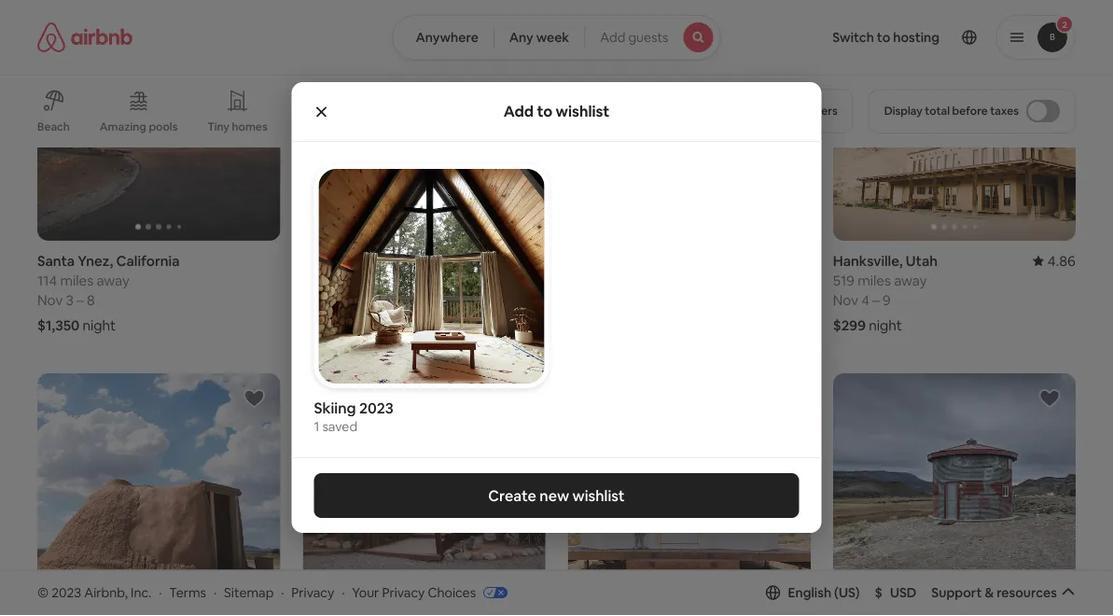 Task type: locate. For each thing, give the bounding box(es) containing it.
2 nov from the left
[[303, 291, 328, 309]]

3 nov from the left
[[834, 291, 859, 309]]

– left the 6
[[340, 291, 347, 309]]

profile element
[[744, 0, 1077, 75]]

night inside santa ynez, california 114 miles away nov 3 – 8 $1,350 night
[[83, 316, 116, 334]]

nov
[[37, 291, 63, 309], [303, 291, 328, 309], [834, 291, 859, 309]]

nov inside joshua tree, california 113 miles away nov 1 – 6 $2,763 night
[[303, 291, 328, 309]]

0 horizontal spatial night
[[83, 316, 116, 334]]

california right ynez,
[[116, 252, 180, 270]]

· right inc.
[[159, 584, 162, 601]]

beach
[[37, 120, 70, 134]]

night inside joshua tree, california 113 miles away nov 1 – 6 $2,763 night
[[348, 316, 382, 334]]

nov down 519
[[834, 291, 859, 309]]

add to wishlist: joshua tree, california image
[[508, 24, 531, 47], [508, 388, 531, 410]]

0 vertical spatial add to wishlist: joshua tree, california image
[[508, 24, 531, 47]]

3 miles from the left
[[858, 271, 892, 290]]

0 horizontal spatial amazing
[[100, 120, 146, 134]]

1 vertical spatial 1
[[314, 418, 320, 435]]

amazing pools
[[100, 120, 178, 134]]

show map
[[514, 502, 578, 519]]

· left privacy link
[[281, 584, 284, 601]]

show
[[514, 502, 547, 519]]

add left guests
[[601, 29, 626, 46]]

amazing left views
[[578, 119, 625, 134]]

– inside joshua tree, california 113 miles away nov 1 – 6 $2,763 night
[[340, 291, 347, 309]]

1 horizontal spatial amazing
[[578, 119, 625, 134]]

nov for 114
[[37, 291, 63, 309]]

away down the "tree,"
[[362, 271, 395, 290]]

away down utah
[[895, 271, 928, 290]]

2 · from the left
[[214, 584, 217, 601]]

nov inside 'hanksville, utah 519 miles away nov 4 – 9 $299 night'
[[834, 291, 859, 309]]

wishlist right new at the bottom of the page
[[573, 486, 625, 505]]

joshua
[[303, 252, 350, 270]]

1
[[331, 291, 337, 309], [314, 418, 320, 435]]

add for add to wishlist
[[504, 102, 534, 121]]

– for 6
[[340, 291, 347, 309]]

2023 inside skiing 2023 1 saved
[[359, 398, 394, 417]]

wishlist inside button
[[573, 486, 625, 505]]

2 horizontal spatial night
[[869, 316, 903, 334]]

miles inside joshua tree, california 113 miles away nov 1 – 6 $2,763 night
[[325, 271, 359, 290]]

hanksville,
[[834, 252, 904, 270]]

privacy right your
[[382, 584, 425, 601]]

3 away from the left
[[895, 271, 928, 290]]

2 horizontal spatial miles
[[858, 271, 892, 290]]

away
[[97, 271, 130, 290], [362, 271, 395, 290], [895, 271, 928, 290]]

0 horizontal spatial nov
[[37, 291, 63, 309]]

1 horizontal spatial night
[[348, 316, 382, 334]]

1 night from the left
[[83, 316, 116, 334]]

amazing
[[578, 119, 625, 134], [100, 120, 146, 134]]

1 away from the left
[[97, 271, 130, 290]]

away down ynez,
[[97, 271, 130, 290]]

0 horizontal spatial privacy
[[292, 584, 335, 601]]

add guests
[[601, 29, 669, 46]]

·
[[159, 584, 162, 601], [214, 584, 217, 601], [281, 584, 284, 601], [342, 584, 345, 601]]

night down 8
[[83, 316, 116, 334]]

week
[[537, 29, 570, 46]]

sitemap
[[224, 584, 274, 601]]

0 vertical spatial add
[[601, 29, 626, 46]]

0 vertical spatial 1
[[331, 291, 337, 309]]

sitemap link
[[224, 584, 274, 601]]

2 california from the left
[[389, 252, 452, 270]]

1 vertical spatial add
[[504, 102, 534, 121]]

(us)
[[835, 584, 860, 601]]

privacy left your
[[292, 584, 335, 601]]

english (us) button
[[766, 584, 860, 601]]

show map button
[[495, 488, 619, 533]]

night
[[83, 316, 116, 334], [348, 316, 382, 334], [869, 316, 903, 334]]

0 horizontal spatial california
[[116, 252, 180, 270]]

any week
[[510, 29, 570, 46]]

1 horizontal spatial privacy
[[382, 584, 425, 601]]

nov for 113
[[303, 291, 328, 309]]

$ usd
[[875, 584, 917, 601]]

2 miles from the left
[[325, 271, 359, 290]]

miles down hanksville, at top
[[858, 271, 892, 290]]

3 night from the left
[[869, 316, 903, 334]]

add inside dialog
[[504, 102, 534, 121]]

1 privacy from the left
[[292, 584, 335, 601]]

4.86 out of 5 average rating image
[[1033, 252, 1077, 270]]

2 – from the left
[[340, 291, 347, 309]]

1 miles from the left
[[60, 271, 93, 290]]

hanksville, utah 519 miles away nov 4 – 9 $299 night
[[834, 252, 938, 334]]

2023
[[359, 398, 394, 417], [52, 584, 81, 601]]

california
[[116, 252, 180, 270], [389, 252, 452, 270]]

create
[[489, 486, 537, 505]]

2023 right ©
[[52, 584, 81, 601]]

resources
[[997, 584, 1058, 601]]

0 horizontal spatial away
[[97, 271, 130, 290]]

1 horizontal spatial away
[[362, 271, 395, 290]]

2 horizontal spatial away
[[895, 271, 928, 290]]

– left 9
[[873, 291, 880, 309]]

joshua tree, california 113 miles away nov 1 – 6 $2,763 night
[[303, 252, 452, 334]]

2 horizontal spatial –
[[873, 291, 880, 309]]

1 horizontal spatial 2023
[[359, 398, 394, 417]]

– for 8
[[77, 291, 84, 309]]

4 · from the left
[[342, 584, 345, 601]]

add to wishlist: hanksville, utah image
[[1039, 24, 1062, 47]]

guests
[[629, 29, 669, 46]]

miles up the 6
[[325, 271, 359, 290]]

miles for 1
[[325, 271, 359, 290]]

1 horizontal spatial –
[[340, 291, 347, 309]]

–
[[77, 291, 84, 309], [340, 291, 347, 309], [873, 291, 880, 309]]

1 · from the left
[[159, 584, 162, 601]]

wishlist for create new wishlist
[[573, 486, 625, 505]]

1 left saved
[[314, 418, 320, 435]]

1 vertical spatial add to wishlist: joshua tree, california image
[[508, 388, 531, 410]]

create new wishlist
[[489, 486, 625, 505]]

nov left 3
[[37, 291, 63, 309]]

night for 8
[[83, 316, 116, 334]]

anywhere
[[416, 29, 479, 46]]

0 vertical spatial wishlist
[[556, 102, 610, 121]]

add to wishlist: cameron, arizona image
[[243, 388, 265, 410]]

group
[[37, 10, 280, 241], [303, 10, 546, 241], [568, 10, 811, 241], [834, 10, 1077, 241], [37, 75, 756, 148], [37, 374, 280, 604], [303, 374, 546, 604], [568, 374, 811, 604], [834, 374, 1077, 604]]

$1,350
[[37, 316, 80, 334]]

california right the "tree,"
[[389, 252, 452, 270]]

nov inside santa ynez, california 114 miles away nov 3 – 8 $1,350 night
[[37, 291, 63, 309]]

1 horizontal spatial add
[[601, 29, 626, 46]]

add inside button
[[601, 29, 626, 46]]

none search field containing anywhere
[[393, 15, 721, 60]]

2 away from the left
[[362, 271, 395, 290]]

away for tree,
[[362, 271, 395, 290]]

add left to
[[504, 102, 534, 121]]

– right 3
[[77, 291, 84, 309]]

0 horizontal spatial 1
[[314, 418, 320, 435]]

0 horizontal spatial –
[[77, 291, 84, 309]]

miles
[[60, 271, 93, 290], [325, 271, 359, 290], [858, 271, 892, 290]]

night down 9
[[869, 316, 903, 334]]

· left your
[[342, 584, 345, 601]]

your privacy choices link
[[352, 584, 508, 602]]

0 vertical spatial 2023
[[359, 398, 394, 417]]

1 vertical spatial wishlist
[[573, 486, 625, 505]]

0 horizontal spatial add
[[504, 102, 534, 121]]

california inside joshua tree, california 113 miles away nov 1 – 6 $2,763 night
[[389, 252, 452, 270]]

map
[[550, 502, 578, 519]]

· right terms link
[[214, 584, 217, 601]]

4.95 out of 5 average rating image
[[503, 252, 546, 270]]

&
[[985, 584, 995, 601]]

© 2023 airbnb, inc. ·
[[37, 584, 162, 601]]

None search field
[[393, 15, 721, 60]]

night down the 6
[[348, 316, 382, 334]]

your privacy choices
[[352, 584, 476, 601]]

2 night from the left
[[348, 316, 382, 334]]

add
[[601, 29, 626, 46], [504, 102, 534, 121]]

skiing 2023 1 saved
[[314, 398, 394, 435]]

1 horizontal spatial nov
[[303, 291, 328, 309]]

2 add to wishlist: joshua tree, california image from the top
[[508, 388, 531, 410]]

1 horizontal spatial 1
[[331, 291, 337, 309]]

homes
[[232, 120, 268, 134]]

4
[[862, 291, 870, 309]]

terms
[[169, 584, 206, 601]]

away inside santa ynez, california 114 miles away nov 3 – 8 $1,350 night
[[97, 271, 130, 290]]

saved
[[322, 418, 358, 435]]

amazing left pools
[[100, 120, 146, 134]]

usd
[[891, 584, 917, 601]]

1 horizontal spatial miles
[[325, 271, 359, 290]]

3 – from the left
[[873, 291, 880, 309]]

support & resources
[[932, 584, 1058, 601]]

add to wishlist
[[504, 102, 610, 121]]

group containing amazing views
[[37, 75, 756, 148]]

3 · from the left
[[281, 584, 284, 601]]

1 – from the left
[[77, 291, 84, 309]]

add to wishlist dialog
[[292, 82, 822, 533]]

1 california from the left
[[116, 252, 180, 270]]

pools
[[149, 120, 178, 134]]

2023 right skiing at bottom
[[359, 398, 394, 417]]

display total before taxes
[[885, 104, 1020, 118]]

0 horizontal spatial miles
[[60, 271, 93, 290]]

miles up 3
[[60, 271, 93, 290]]

2 privacy from the left
[[382, 584, 425, 601]]

privacy
[[292, 584, 335, 601], [382, 584, 425, 601]]

away inside joshua tree, california 113 miles away nov 1 – 6 $2,763 night
[[362, 271, 395, 290]]

california for joshua tree, california 113 miles away nov 1 – 6 $2,763 night
[[389, 252, 452, 270]]

night for 6
[[348, 316, 382, 334]]

1 vertical spatial 2023
[[52, 584, 81, 601]]

1 horizontal spatial california
[[389, 252, 452, 270]]

total
[[926, 104, 951, 118]]

california for santa ynez, california 114 miles away nov 3 – 8 $1,350 night
[[116, 252, 180, 270]]

0 horizontal spatial 2023
[[52, 584, 81, 601]]

2 horizontal spatial nov
[[834, 291, 859, 309]]

nov down 113 at top left
[[303, 291, 328, 309]]

miles inside santa ynez, california 114 miles away nov 3 – 8 $1,350 night
[[60, 271, 93, 290]]

wishlist right to
[[556, 102, 610, 121]]

1 left the 6
[[331, 291, 337, 309]]

– inside 'hanksville, utah 519 miles away nov 4 – 9 $299 night'
[[873, 291, 880, 309]]

1 nov from the left
[[37, 291, 63, 309]]

wishlist for skiing 2023, 1 saved group
[[314, 164, 549, 435]]

amazing views
[[578, 119, 657, 134]]

2023 for ©
[[52, 584, 81, 601]]

inc.
[[131, 584, 152, 601]]

support & resources button
[[932, 584, 1077, 601]]

wishlist
[[556, 102, 610, 121], [573, 486, 625, 505]]

terms · sitemap · privacy
[[169, 584, 335, 601]]

– inside santa ynez, california 114 miles away nov 3 – 8 $1,350 night
[[77, 291, 84, 309]]

airbnb,
[[84, 584, 128, 601]]

california inside santa ynez, california 114 miles away nov 3 – 8 $1,350 night
[[116, 252, 180, 270]]



Task type: describe. For each thing, give the bounding box(es) containing it.
$299
[[834, 316, 866, 334]]

anywhere button
[[393, 15, 495, 60]]

create new wishlist button
[[314, 473, 800, 518]]

taxes
[[991, 104, 1020, 118]]

114
[[37, 271, 57, 290]]

away for ynez,
[[97, 271, 130, 290]]

new
[[540, 486, 570, 505]]

english
[[789, 584, 832, 601]]

wishlist for add to wishlist
[[556, 102, 610, 121]]

amazing for amazing views
[[578, 119, 625, 134]]

display total before taxes button
[[869, 89, 1077, 134]]

113
[[303, 271, 322, 290]]

1 add to wishlist: joshua tree, california image from the top
[[508, 24, 531, 47]]

containers
[[298, 120, 355, 134]]

1 inside joshua tree, california 113 miles away nov 1 – 6 $2,763 night
[[331, 291, 337, 309]]

before
[[953, 104, 988, 118]]

tiny
[[208, 120, 230, 134]]

display
[[885, 104, 923, 118]]

amazing for amazing pools
[[100, 120, 146, 134]]

your
[[352, 584, 379, 601]]

privacy link
[[292, 584, 335, 601]]

santa
[[37, 252, 75, 270]]

cabins
[[504, 120, 540, 134]]

miles for 3
[[60, 271, 93, 290]]

©
[[37, 584, 49, 601]]

2023 for skiing
[[359, 398, 394, 417]]

3
[[66, 291, 74, 309]]

$
[[875, 584, 883, 601]]

night inside 'hanksville, utah 519 miles away nov 4 – 9 $299 night'
[[869, 316, 903, 334]]

views
[[628, 119, 657, 134]]

any week button
[[494, 15, 586, 60]]

ynez,
[[78, 252, 113, 270]]

terms link
[[169, 584, 206, 601]]

miles inside 'hanksville, utah 519 miles away nov 4 – 9 $299 night'
[[858, 271, 892, 290]]

519
[[834, 271, 855, 290]]

9
[[883, 291, 891, 309]]

4.86
[[1048, 252, 1077, 270]]

away inside 'hanksville, utah 519 miles away nov 4 – 9 $299 night'
[[895, 271, 928, 290]]

to
[[537, 102, 553, 121]]

skiing
[[314, 398, 356, 417]]

8
[[87, 291, 95, 309]]

any
[[510, 29, 534, 46]]

english (us)
[[789, 584, 860, 601]]

add to wishlist: antimony, utah image
[[1039, 388, 1062, 410]]

$2,763
[[303, 316, 345, 334]]

choices
[[428, 584, 476, 601]]

1 inside skiing 2023 1 saved
[[314, 418, 320, 435]]

tree,
[[353, 252, 386, 270]]

add guests button
[[585, 15, 721, 60]]

6
[[350, 291, 358, 309]]

4.95
[[518, 252, 546, 270]]

utah
[[906, 252, 938, 270]]

support
[[932, 584, 983, 601]]

tiny homes
[[208, 120, 268, 134]]

santa ynez, california 114 miles away nov 3 – 8 $1,350 night
[[37, 252, 180, 334]]

add for add guests
[[601, 29, 626, 46]]



Task type: vqa. For each thing, say whether or not it's contained in the screenshot.
11/29/2023
no



